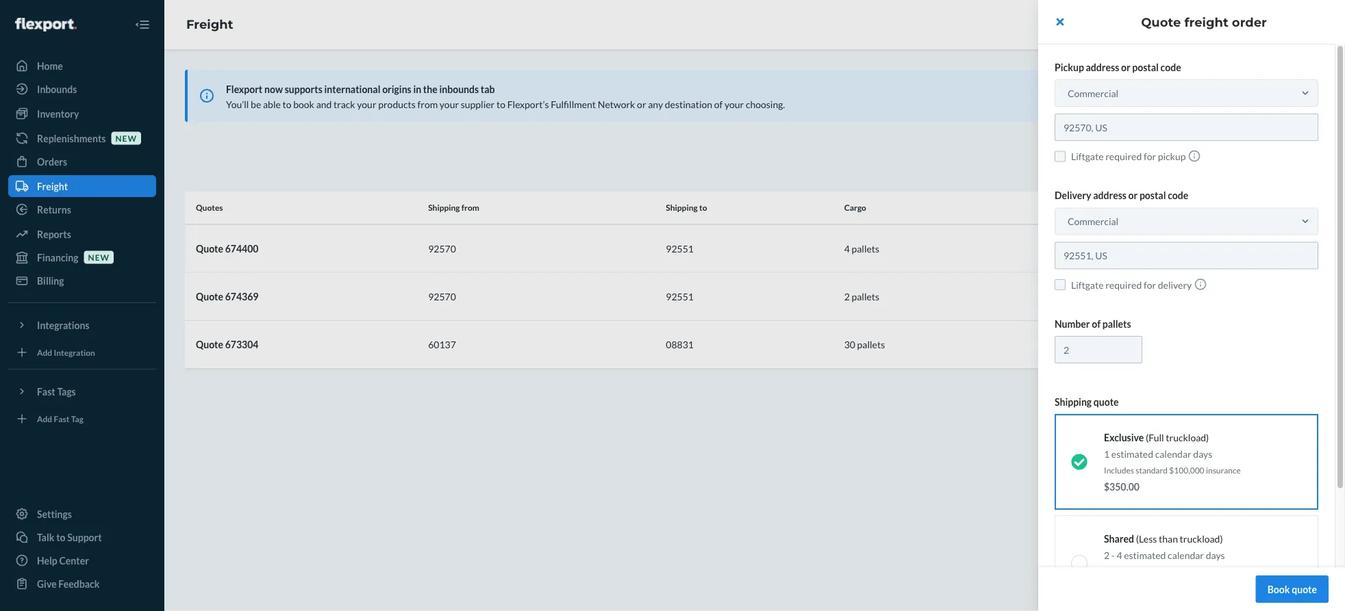 Task type: locate. For each thing, give the bounding box(es) containing it.
liftgate for liftgate required for pickup
[[1072, 151, 1104, 162]]

of left $25
[[1173, 567, 1180, 577]]

1 vertical spatial or
[[1129, 190, 1138, 201]]

0 vertical spatial for
[[1144, 151, 1157, 162]]

2 liftgate from the top
[[1072, 279, 1104, 291]]

insurance right $100,000
[[1207, 466, 1242, 476]]

for left the delivery
[[1144, 279, 1157, 291]]

0 vertical spatial insurance
[[1207, 466, 1242, 476]]

1 vertical spatial of
[[1173, 567, 1180, 577]]

postal down the quote
[[1133, 61, 1159, 73]]

insurance inside "shared (less than truckload) 2 - 4 estimated calendar days includes insurance of $25 per lb"
[[1136, 567, 1171, 577]]

days
[[1194, 449, 1213, 460], [1207, 550, 1226, 562]]

calendar
[[1156, 449, 1192, 460], [1168, 550, 1205, 562]]

address right delivery
[[1094, 190, 1127, 201]]

insurance inside exclusive (full truckload) 1 estimated calendar days includes standard $100,000 insurance $350.00
[[1207, 466, 1242, 476]]

1 vertical spatial truckload)
[[1180, 533, 1224, 545]]

than
[[1159, 533, 1179, 545]]

2 required from the top
[[1106, 279, 1143, 291]]

1 horizontal spatial insurance
[[1207, 466, 1242, 476]]

1 vertical spatial required
[[1106, 279, 1143, 291]]

for left the pickup
[[1144, 151, 1157, 162]]

quote inside button
[[1293, 584, 1318, 596]]

1 includes from the top
[[1105, 466, 1135, 476]]

1 required from the top
[[1106, 151, 1143, 162]]

estimated down exclusive at the right bottom
[[1112, 449, 1154, 460]]

2 for from the top
[[1144, 279, 1157, 291]]

truckload)
[[1167, 432, 1210, 444], [1180, 533, 1224, 545]]

postal for pickup address or postal code
[[1133, 61, 1159, 73]]

quote freight order
[[1142, 14, 1268, 29]]

insurance down (less
[[1136, 567, 1171, 577]]

or right the pickup
[[1122, 61, 1131, 73]]

1 vertical spatial liftgate
[[1072, 279, 1104, 291]]

number of pallets
[[1055, 318, 1132, 330]]

includes inside "shared (less than truckload) 2 - 4 estimated calendar days includes insurance of $25 per lb"
[[1105, 567, 1135, 577]]

0 vertical spatial days
[[1194, 449, 1213, 460]]

1 vertical spatial code
[[1169, 190, 1189, 201]]

0 horizontal spatial quote
[[1094, 396, 1119, 408]]

(full
[[1146, 432, 1165, 444]]

calendar up $100,000
[[1156, 449, 1192, 460]]

None number field
[[1055, 336, 1143, 364]]

1 vertical spatial estimated
[[1125, 550, 1167, 562]]

truckload) up per
[[1180, 533, 1224, 545]]

book quote
[[1268, 584, 1318, 596]]

estimated inside "shared (less than truckload) 2 - 4 estimated calendar days includes insurance of $25 per lb"
[[1125, 550, 1167, 562]]

includes up $350.00 on the bottom right of page
[[1105, 466, 1135, 476]]

1 horizontal spatial quote
[[1293, 584, 1318, 596]]

0 vertical spatial address
[[1087, 61, 1120, 73]]

0 vertical spatial estimated
[[1112, 449, 1154, 460]]

0 vertical spatial includes
[[1105, 466, 1135, 476]]

0 vertical spatial quote
[[1094, 396, 1119, 408]]

postal down the pickup
[[1140, 190, 1167, 201]]

book
[[1268, 584, 1291, 596]]

estimated
[[1112, 449, 1154, 460], [1125, 550, 1167, 562]]

truckload) inside "shared (less than truckload) 2 - 4 estimated calendar days includes insurance of $25 per lb"
[[1180, 533, 1224, 545]]

shared (less than truckload) 2 - 4 estimated calendar days includes insurance of $25 per lb
[[1105, 533, 1226, 577]]

0 vertical spatial postal
[[1133, 61, 1159, 73]]

insurance
[[1207, 466, 1242, 476], [1136, 567, 1171, 577]]

1 vertical spatial address
[[1094, 190, 1127, 201]]

$100,000
[[1170, 466, 1205, 476]]

0 vertical spatial of
[[1092, 318, 1101, 330]]

check circle image
[[1072, 454, 1088, 471]]

required
[[1106, 151, 1143, 162], [1106, 279, 1143, 291]]

shipping
[[1055, 396, 1092, 408]]

exclusive
[[1105, 432, 1145, 444]]

1 vertical spatial calendar
[[1168, 550, 1205, 562]]

required up pallets
[[1106, 279, 1143, 291]]

1 vertical spatial for
[[1144, 279, 1157, 291]]

0 horizontal spatial insurance
[[1136, 567, 1171, 577]]

includes
[[1105, 466, 1135, 476], [1105, 567, 1135, 577]]

pickup
[[1055, 61, 1085, 73]]

shipping quote
[[1055, 396, 1119, 408]]

1 liftgate from the top
[[1072, 151, 1104, 162]]

quote right book at right bottom
[[1293, 584, 1318, 596]]

code
[[1161, 61, 1182, 73], [1169, 190, 1189, 201]]

1 vertical spatial quote
[[1293, 584, 1318, 596]]

liftgate up number of pallets
[[1072, 279, 1104, 291]]

0 vertical spatial code
[[1161, 61, 1182, 73]]

U.S. address only text field
[[1055, 242, 1319, 270]]

1 for from the top
[[1144, 151, 1157, 162]]

delivery
[[1159, 279, 1193, 291]]

None checkbox
[[1055, 279, 1066, 290]]

0 vertical spatial liftgate
[[1072, 151, 1104, 162]]

liftgate
[[1072, 151, 1104, 162], [1072, 279, 1104, 291]]

2 includes from the top
[[1105, 567, 1135, 577]]

or down the liftgate required for pickup
[[1129, 190, 1138, 201]]

or for delivery
[[1129, 190, 1138, 201]]

days up lb
[[1207, 550, 1226, 562]]

0 vertical spatial or
[[1122, 61, 1131, 73]]

0 vertical spatial truckload)
[[1167, 432, 1210, 444]]

quote right shipping
[[1094, 396, 1119, 408]]

address
[[1087, 61, 1120, 73], [1094, 190, 1127, 201]]

delivery
[[1055, 190, 1092, 201]]

required for delivery
[[1106, 279, 1143, 291]]

1 vertical spatial postal
[[1140, 190, 1167, 201]]

number
[[1055, 318, 1091, 330]]

required up 'delivery address or postal code'
[[1106, 151, 1143, 162]]

days up $100,000
[[1194, 449, 1213, 460]]

code down the pickup
[[1169, 190, 1189, 201]]

truckload) right (full
[[1167, 432, 1210, 444]]

postal
[[1133, 61, 1159, 73], [1140, 190, 1167, 201]]

2
[[1105, 550, 1110, 562]]

-
[[1112, 550, 1115, 562]]

per
[[1198, 567, 1210, 577]]

code down the quote
[[1161, 61, 1182, 73]]

code for pickup address or postal code
[[1161, 61, 1182, 73]]

quote
[[1094, 396, 1119, 408], [1293, 584, 1318, 596]]

includes inside exclusive (full truckload) 1 estimated calendar days includes standard $100,000 insurance $350.00
[[1105, 466, 1135, 476]]

for
[[1144, 151, 1157, 162], [1144, 279, 1157, 291]]

for for delivery
[[1144, 279, 1157, 291]]

includes down 4
[[1105, 567, 1135, 577]]

shared
[[1105, 533, 1135, 545]]

or
[[1122, 61, 1131, 73], [1129, 190, 1138, 201]]

1 vertical spatial insurance
[[1136, 567, 1171, 577]]

1 vertical spatial days
[[1207, 550, 1226, 562]]

1 vertical spatial includes
[[1105, 567, 1135, 577]]

of
[[1092, 318, 1101, 330], [1173, 567, 1180, 577]]

0 vertical spatial required
[[1106, 151, 1143, 162]]

exclusive (full truckload) 1 estimated calendar days includes standard $100,000 insurance $350.00
[[1105, 432, 1242, 493]]

1 horizontal spatial of
[[1173, 567, 1180, 577]]

estimated down (less
[[1125, 550, 1167, 562]]

0 vertical spatial calendar
[[1156, 449, 1192, 460]]

None checkbox
[[1055, 151, 1066, 162]]

calendar inside exclusive (full truckload) 1 estimated calendar days includes standard $100,000 insurance $350.00
[[1156, 449, 1192, 460]]

liftgate up delivery
[[1072, 151, 1104, 162]]

of left pallets
[[1092, 318, 1101, 330]]

calendar up $25
[[1168, 550, 1205, 562]]

address right the pickup
[[1087, 61, 1120, 73]]

postal for delivery address or postal code
[[1140, 190, 1167, 201]]

U.S. address only text field
[[1055, 114, 1319, 141]]



Task type: vqa. For each thing, say whether or not it's contained in the screenshot.
Flexport logo
no



Task type: describe. For each thing, give the bounding box(es) containing it.
freight
[[1185, 14, 1229, 29]]

address for pickup
[[1087, 61, 1120, 73]]

liftgate for liftgate required for delivery
[[1072, 279, 1104, 291]]

liftgate required for pickup
[[1072, 151, 1187, 162]]

$350.00
[[1105, 481, 1140, 493]]

delivery address or postal code
[[1055, 190, 1189, 201]]

truckload) inside exclusive (full truckload) 1 estimated calendar days includes standard $100,000 insurance $350.00
[[1167, 432, 1210, 444]]

address for delivery
[[1094, 190, 1127, 201]]

order
[[1233, 14, 1268, 29]]

4
[[1117, 550, 1123, 562]]

lb
[[1211, 567, 1218, 577]]

or for pickup
[[1122, 61, 1131, 73]]

of inside "shared (less than truckload) 2 - 4 estimated calendar days includes insurance of $25 per lb"
[[1173, 567, 1180, 577]]

estimated inside exclusive (full truckload) 1 estimated calendar days includes standard $100,000 insurance $350.00
[[1112, 449, 1154, 460]]

$25
[[1182, 567, 1196, 577]]

standard
[[1136, 466, 1168, 476]]

quote for shipping quote
[[1094, 396, 1119, 408]]

days inside "shared (less than truckload) 2 - 4 estimated calendar days includes insurance of $25 per lb"
[[1207, 550, 1226, 562]]

(less
[[1137, 533, 1158, 545]]

code for delivery address or postal code
[[1169, 190, 1189, 201]]

pickup
[[1159, 151, 1187, 162]]

required for pickup
[[1106, 151, 1143, 162]]

calendar inside "shared (less than truckload) 2 - 4 estimated calendar days includes insurance of $25 per lb"
[[1168, 550, 1205, 562]]

quote
[[1142, 14, 1182, 29]]

for for pickup
[[1144, 151, 1157, 162]]

quote for book quote
[[1293, 584, 1318, 596]]

close image
[[1057, 16, 1065, 27]]

days inside exclusive (full truckload) 1 estimated calendar days includes standard $100,000 insurance $350.00
[[1194, 449, 1213, 460]]

1
[[1105, 449, 1110, 460]]

liftgate required for delivery
[[1072, 279, 1193, 291]]

book quote button
[[1257, 576, 1329, 604]]

pickup address or postal code
[[1055, 61, 1182, 73]]

0 horizontal spatial of
[[1092, 318, 1101, 330]]

pallets
[[1103, 318, 1132, 330]]



